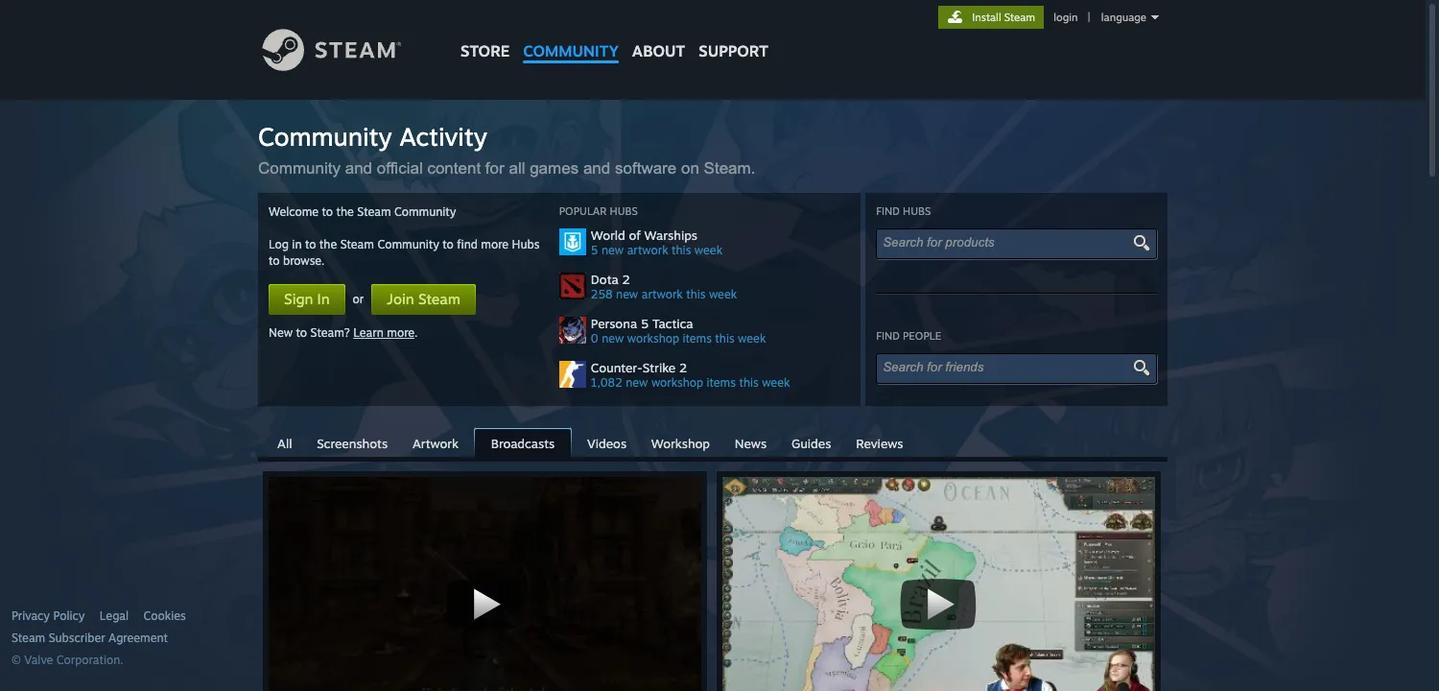 Task type: vqa. For each thing, say whether or not it's contained in the screenshot.
access
no



Task type: describe. For each thing, give the bounding box(es) containing it.
community inside "log in to the steam community to find more hubs to browse."
[[378, 237, 439, 251]]

steam for cookies steam subscriber agreement © valve corporation.
[[12, 631, 45, 645]]

workshop for tactica
[[628, 331, 680, 346]]

videos link
[[578, 429, 636, 456]]

broadcasts
[[491, 436, 555, 451]]

persona
[[591, 316, 637, 331]]

support
[[699, 41, 769, 60]]

browse.
[[283, 253, 325, 268]]

1,082
[[591, 375, 623, 390]]

reviews
[[856, 436, 904, 451]]

join
[[387, 290, 414, 308]]

policy
[[53, 609, 85, 623]]

workshop for 2
[[652, 375, 704, 390]]

on
[[681, 159, 700, 178]]

hubs
[[903, 204, 931, 218]]

find hubs
[[876, 204, 931, 218]]

about link
[[626, 0, 692, 65]]

counter-strike 2 link
[[591, 360, 850, 375]]

welcome
[[269, 204, 319, 219]]

screenshots link
[[307, 429, 397, 456]]

new for counter-
[[626, 375, 648, 390]]

to right welcome
[[322, 204, 333, 219]]

tactica
[[653, 316, 693, 331]]

persona 5 tactica link
[[591, 316, 850, 331]]

0
[[591, 331, 599, 346]]

2 and from the left
[[583, 159, 611, 178]]

privacy policy
[[12, 609, 85, 623]]

©
[[12, 653, 21, 667]]

in
[[292, 237, 302, 251]]

games
[[530, 159, 579, 178]]

workshop
[[652, 436, 710, 451]]

screenshots
[[317, 436, 388, 451]]

community link
[[517, 0, 626, 70]]

news
[[735, 436, 767, 451]]

all link
[[268, 429, 302, 456]]

|
[[1088, 11, 1091, 24]]

5 inside 'persona 5 tactica 0 new workshop items this week'
[[641, 316, 649, 331]]

steam for join steam
[[418, 290, 461, 308]]

join steam link
[[372, 284, 476, 315]]

login | language
[[1054, 11, 1147, 24]]

of
[[629, 227, 641, 243]]

dota 2 link
[[591, 272, 850, 287]]

reviews link
[[847, 429, 913, 456]]

sign
[[284, 290, 313, 308]]

new for world
[[602, 243, 624, 257]]

legal link
[[100, 609, 129, 624]]

learn more link
[[353, 325, 415, 340]]

for
[[486, 159, 505, 178]]

counter-
[[591, 360, 643, 375]]

popular hubs
[[559, 204, 638, 218]]

week inside dota 2 258 new artwork this week
[[709, 287, 737, 301]]

find
[[457, 237, 478, 251]]

log
[[269, 237, 289, 251]]

more inside "log in to the steam community to find more hubs to browse."
[[481, 237, 509, 251]]

all
[[277, 436, 292, 451]]

0 vertical spatial the
[[336, 204, 354, 219]]

2 inside the 'counter-strike 2 1,082 new workshop items this week'
[[679, 360, 687, 375]]

week inside world of warships 5 new artwork this week
[[695, 243, 723, 257]]

warships
[[645, 227, 698, 243]]

community activity community and official content for all games and software on steam.
[[258, 121, 765, 178]]

items for 2
[[707, 375, 736, 390]]

2 inside dota 2 258 new artwork this week
[[622, 272, 630, 287]]

steam down official on the top left
[[357, 204, 391, 219]]

store
[[461, 41, 510, 60]]

guides link
[[782, 429, 841, 456]]

.
[[415, 325, 418, 340]]

steam inside "log in to the steam community to find more hubs to browse."
[[340, 237, 374, 251]]

learn
[[353, 325, 384, 340]]

to right "in"
[[305, 237, 316, 251]]

this inside dota 2 258 new artwork this week
[[686, 287, 706, 301]]

community
[[523, 41, 619, 60]]

all
[[509, 159, 525, 178]]

login link
[[1050, 11, 1082, 24]]

official
[[377, 159, 423, 178]]

welcome to the steam community
[[269, 204, 456, 219]]

the inside "log in to the steam community to find more hubs to browse."
[[319, 237, 337, 251]]



Task type: locate. For each thing, give the bounding box(es) containing it.
to right new
[[296, 325, 307, 340]]

steam inside 'cookies steam subscriber agreement © valve corporation.'
[[12, 631, 45, 645]]

1 vertical spatial the
[[319, 237, 337, 251]]

2 find from the top
[[876, 329, 900, 343]]

software
[[615, 159, 677, 178]]

this up tactica
[[686, 287, 706, 301]]

new right 1,082
[[626, 375, 648, 390]]

new inside the 'counter-strike 2 1,082 new workshop items this week'
[[626, 375, 648, 390]]

steam right install
[[1005, 11, 1036, 24]]

subscriber
[[49, 631, 105, 645]]

popular
[[559, 204, 607, 218]]

language
[[1102, 11, 1147, 24]]

join steam
[[387, 290, 461, 308]]

find for find people
[[876, 329, 900, 343]]

None text field
[[883, 235, 1134, 250], [883, 360, 1134, 374], [883, 235, 1134, 250], [883, 360, 1134, 374]]

agreement
[[109, 631, 168, 645]]

1 vertical spatial items
[[707, 375, 736, 390]]

steam right join at the top left of the page
[[418, 290, 461, 308]]

0 vertical spatial more
[[481, 237, 509, 251]]

world
[[591, 227, 626, 243]]

find left people
[[876, 329, 900, 343]]

items for tactica
[[683, 331, 712, 346]]

0 vertical spatial 5
[[591, 243, 598, 257]]

hubs up of
[[610, 204, 638, 218]]

2 right the dota
[[622, 272, 630, 287]]

workshop up "strike"
[[628, 331, 680, 346]]

in
[[317, 290, 330, 308]]

0 horizontal spatial 5
[[591, 243, 598, 257]]

week up news link
[[762, 375, 790, 390]]

this up dota 2 258 new artwork this week
[[672, 243, 691, 257]]

258
[[591, 287, 613, 301]]

workshop link
[[642, 429, 720, 456]]

week up persona 5 tactica link
[[709, 287, 737, 301]]

install
[[972, 11, 1002, 24]]

news link
[[725, 429, 777, 456]]

new right 258
[[616, 287, 639, 301]]

more right learn
[[387, 325, 415, 340]]

store link
[[454, 0, 517, 70]]

0 horizontal spatial and
[[345, 159, 372, 178]]

hubs inside "log in to the steam community to find more hubs to browse."
[[512, 237, 540, 251]]

items inside the 'counter-strike 2 1,082 new workshop items this week'
[[707, 375, 736, 390]]

artwork inside dota 2 258 new artwork this week
[[642, 287, 683, 301]]

1 horizontal spatial hubs
[[610, 204, 638, 218]]

1 vertical spatial artwork
[[642, 287, 683, 301]]

sign in link
[[269, 284, 345, 315]]

hubs right find
[[512, 237, 540, 251]]

this
[[672, 243, 691, 257], [686, 287, 706, 301], [715, 331, 735, 346], [739, 375, 759, 390]]

the right welcome
[[336, 204, 354, 219]]

cookies
[[143, 609, 186, 623]]

this inside the 'counter-strike 2 1,082 new workshop items this week'
[[739, 375, 759, 390]]

find
[[876, 204, 900, 218], [876, 329, 900, 343]]

1 vertical spatial workshop
[[652, 375, 704, 390]]

cookies steam subscriber agreement © valve corporation.
[[12, 609, 186, 667]]

valve
[[24, 653, 53, 667]]

content
[[427, 159, 481, 178]]

this inside 'persona 5 tactica 0 new workshop items this week'
[[715, 331, 735, 346]]

new
[[269, 325, 293, 340]]

and left official on the top left
[[345, 159, 372, 178]]

0 vertical spatial artwork
[[627, 243, 669, 257]]

community up official on the top left
[[258, 121, 392, 152]]

1 vertical spatial find
[[876, 329, 900, 343]]

activity
[[399, 121, 488, 152]]

videos
[[587, 436, 627, 451]]

new right 0
[[602, 331, 624, 346]]

corporation.
[[56, 653, 123, 667]]

privacy policy link
[[12, 609, 85, 624]]

steam down privacy
[[12, 631, 45, 645]]

steam subscriber agreement link
[[12, 631, 253, 646]]

new
[[602, 243, 624, 257], [616, 287, 639, 301], [602, 331, 624, 346], [626, 375, 648, 390]]

cookies link
[[143, 609, 186, 624]]

community up join at the top left of the page
[[378, 237, 439, 251]]

week
[[695, 243, 723, 257], [709, 287, 737, 301], [738, 331, 766, 346], [762, 375, 790, 390]]

1 horizontal spatial more
[[481, 237, 509, 251]]

5 up the dota
[[591, 243, 598, 257]]

items inside 'persona 5 tactica 0 new workshop items this week'
[[683, 331, 712, 346]]

1 vertical spatial 2
[[679, 360, 687, 375]]

workshop
[[628, 331, 680, 346], [652, 375, 704, 390]]

community up "log in to the steam community to find more hubs to browse."
[[394, 204, 456, 219]]

find left hubs
[[876, 204, 900, 218]]

1 and from the left
[[345, 159, 372, 178]]

5
[[591, 243, 598, 257], [641, 316, 649, 331]]

items up the 'counter-strike 2 1,082 new workshop items this week'
[[683, 331, 712, 346]]

0 horizontal spatial hubs
[[512, 237, 540, 251]]

support link
[[692, 0, 775, 65]]

artwork up tactica
[[642, 287, 683, 301]]

0 horizontal spatial more
[[387, 325, 415, 340]]

None image field
[[1131, 234, 1153, 251], [1131, 359, 1153, 376], [1131, 234, 1153, 251], [1131, 359, 1153, 376]]

workshop down 'persona 5 tactica 0 new workshop items this week'
[[652, 375, 704, 390]]

1 horizontal spatial and
[[583, 159, 611, 178]]

items
[[683, 331, 712, 346], [707, 375, 736, 390]]

1 vertical spatial more
[[387, 325, 415, 340]]

privacy
[[12, 609, 50, 623]]

install steam link
[[939, 6, 1044, 29]]

5 left tactica
[[641, 316, 649, 331]]

0 vertical spatial 2
[[622, 272, 630, 287]]

this inside world of warships 5 new artwork this week
[[672, 243, 691, 257]]

0 vertical spatial find
[[876, 204, 900, 218]]

new inside 'persona 5 tactica 0 new workshop items this week'
[[602, 331, 624, 346]]

counter-strike 2 1,082 new workshop items this week
[[591, 360, 790, 390]]

steam?
[[311, 325, 350, 340]]

steam down the welcome to the steam community at left top
[[340, 237, 374, 251]]

0 vertical spatial hubs
[[610, 204, 638, 218]]

to down log
[[269, 253, 280, 268]]

this up news link
[[739, 375, 759, 390]]

artwork link
[[403, 429, 468, 456]]

the up browse.
[[319, 237, 337, 251]]

login
[[1054, 11, 1078, 24]]

world of warships 5 new artwork this week
[[591, 227, 723, 257]]

hubs
[[610, 204, 638, 218], [512, 237, 540, 251]]

or
[[353, 292, 364, 306]]

1 find from the top
[[876, 204, 900, 218]]

1 horizontal spatial 2
[[679, 360, 687, 375]]

artwork
[[627, 243, 669, 257], [642, 287, 683, 301]]

week inside the 'counter-strike 2 1,082 new workshop items this week'
[[762, 375, 790, 390]]

people
[[903, 329, 942, 343]]

to
[[322, 204, 333, 219], [305, 237, 316, 251], [443, 237, 454, 251], [269, 253, 280, 268], [296, 325, 307, 340]]

to left find
[[443, 237, 454, 251]]

dota 2 258 new artwork this week
[[591, 272, 737, 301]]

find people
[[876, 329, 942, 343]]

week up counter-strike 2 "link"
[[738, 331, 766, 346]]

community
[[258, 121, 392, 152], [258, 159, 341, 178], [394, 204, 456, 219], [378, 237, 439, 251]]

about
[[632, 41, 686, 60]]

community up welcome
[[258, 159, 341, 178]]

new for persona
[[602, 331, 624, 346]]

week inside 'persona 5 tactica 0 new workshop items this week'
[[738, 331, 766, 346]]

0 horizontal spatial 2
[[622, 272, 630, 287]]

the
[[336, 204, 354, 219], [319, 237, 337, 251]]

new inside dota 2 258 new artwork this week
[[616, 287, 639, 301]]

guides
[[792, 436, 832, 451]]

artwork inside world of warships 5 new artwork this week
[[627, 243, 669, 257]]

1 horizontal spatial 5
[[641, 316, 649, 331]]

more
[[481, 237, 509, 251], [387, 325, 415, 340]]

0 vertical spatial workshop
[[628, 331, 680, 346]]

1 vertical spatial hubs
[[512, 237, 540, 251]]

items down persona 5 tactica link
[[707, 375, 736, 390]]

5 inside world of warships 5 new artwork this week
[[591, 243, 598, 257]]

steam.
[[704, 159, 756, 178]]

install steam
[[972, 11, 1036, 24]]

new inside world of warships 5 new artwork this week
[[602, 243, 624, 257]]

new left of
[[602, 243, 624, 257]]

this up counter-strike 2 "link"
[[715, 331, 735, 346]]

workshop inside the 'counter-strike 2 1,082 new workshop items this week'
[[652, 375, 704, 390]]

2 right "strike"
[[679, 360, 687, 375]]

more right find
[[481, 237, 509, 251]]

broadcasts link
[[474, 428, 572, 459]]

persona 5 tactica 0 new workshop items this week
[[591, 316, 766, 346]]

steam for install steam
[[1005, 11, 1036, 24]]

0 vertical spatial items
[[683, 331, 712, 346]]

workshop inside 'persona 5 tactica 0 new workshop items this week'
[[628, 331, 680, 346]]

sign in
[[284, 290, 330, 308]]

dota
[[591, 272, 619, 287]]

and right games
[[583, 159, 611, 178]]

find for find hubs
[[876, 204, 900, 218]]

legal
[[100, 609, 129, 623]]

week up dota 2 link on the top of page
[[695, 243, 723, 257]]

world of warships link
[[591, 227, 850, 243]]

artwork up dota 2 258 new artwork this week
[[627, 243, 669, 257]]

1 vertical spatial 5
[[641, 316, 649, 331]]

log in to the steam community to find more hubs to browse.
[[269, 237, 540, 268]]



